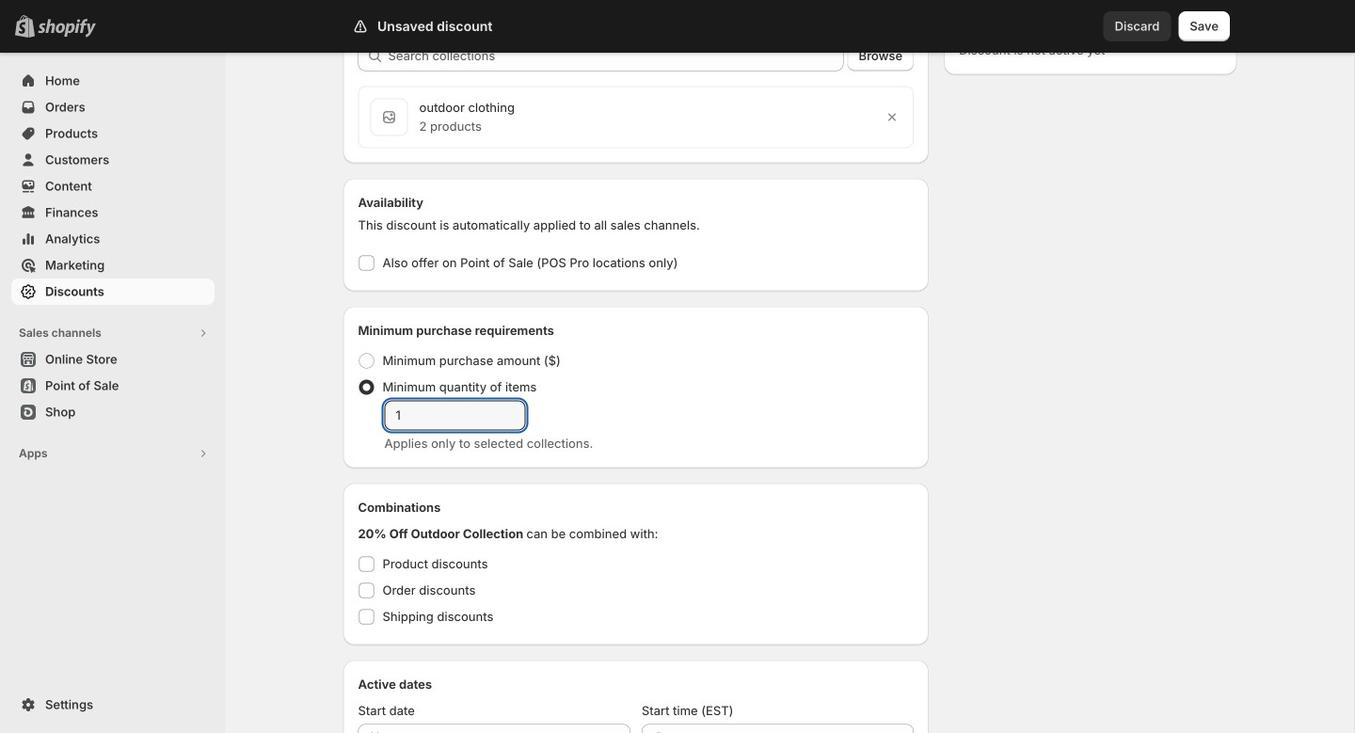 Task type: locate. For each thing, give the bounding box(es) containing it.
YYYY-MM-DD text field
[[388, 724, 631, 733]]

None text field
[[385, 401, 526, 431]]

Search collections text field
[[388, 41, 844, 71]]

shopify image
[[38, 19, 96, 37]]



Task type: vqa. For each thing, say whether or not it's contained in the screenshot.
the bottommost 'Add'
no



Task type: describe. For each thing, give the bounding box(es) containing it.
Enter time text field
[[672, 724, 914, 733]]



